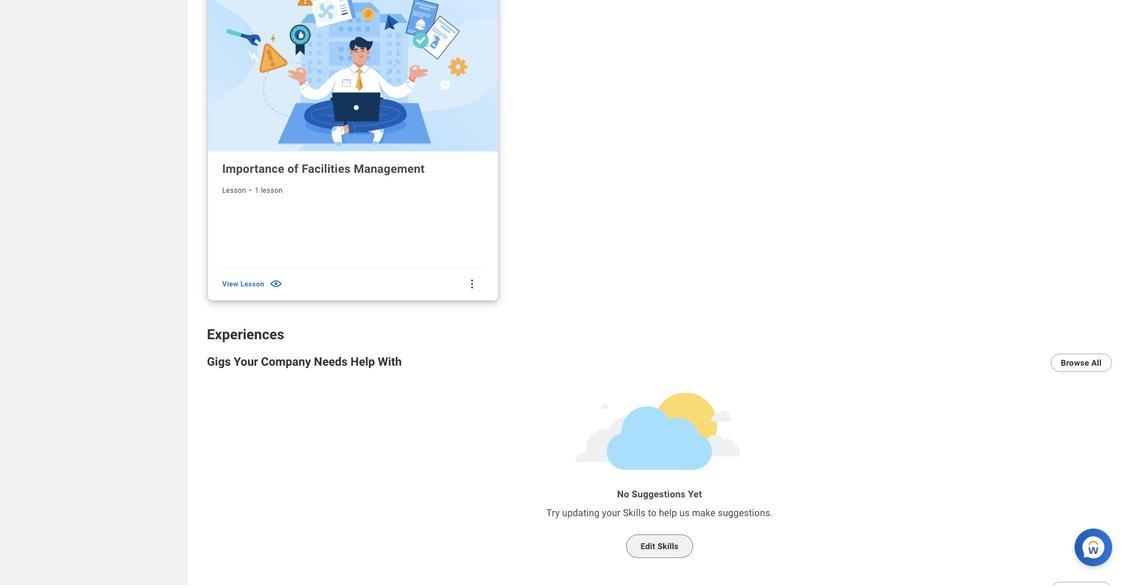 Task type: describe. For each thing, give the bounding box(es) containing it.
1
[[255, 186, 259, 194]]

importance
[[222, 162, 285, 176]]

of
[[288, 162, 299, 176]]

gigs your company needs help with
[[207, 354, 402, 369]]

edit skills button
[[626, 534, 694, 558]]

edit skills
[[641, 541, 679, 551]]

skills inside button
[[658, 541, 679, 551]]

lesson inside importance of facilities management element
[[240, 280, 264, 288]]

no
[[617, 489, 630, 500]]

help
[[351, 354, 375, 369]]

visible image
[[269, 277, 283, 291]]

company
[[261, 354, 311, 369]]

edit
[[641, 541, 656, 551]]

yet
[[688, 489, 702, 500]]

importance of facilities management element
[[222, 277, 283, 291]]

gigs
[[207, 354, 231, 369]]

try
[[547, 507, 560, 519]]

your
[[602, 507, 621, 519]]

related actions vertical image
[[467, 278, 478, 290]]

all
[[1092, 358, 1102, 367]]

help
[[659, 507, 677, 519]]

your
[[234, 354, 258, 369]]

view
[[222, 280, 239, 288]]

browse
[[1061, 358, 1090, 367]]

importance of facilities management image
[[208, 0, 498, 152]]

view lesson
[[222, 280, 264, 288]]

suggestions
[[632, 489, 686, 500]]



Task type: vqa. For each thing, say whether or not it's contained in the screenshot.
'Company'
yes



Task type: locate. For each thing, give the bounding box(es) containing it.
browse all
[[1061, 358, 1102, 367]]

try updating your skills to help us make suggestions.
[[547, 507, 773, 519]]

with
[[378, 354, 402, 369]]

us
[[680, 507, 690, 519]]

skills right edit
[[658, 541, 679, 551]]

updating
[[562, 507, 600, 519]]

lesson left 1
[[222, 186, 246, 194]]

experiences
[[207, 326, 284, 343]]

0 vertical spatial skills
[[623, 507, 646, 519]]

skills
[[623, 507, 646, 519], [658, 541, 679, 551]]

lesson right view at the top left of page
[[240, 280, 264, 288]]

importance of facilities management
[[222, 162, 425, 176]]

importance of facilities management link
[[222, 160, 484, 177]]

0 vertical spatial lesson
[[222, 186, 246, 194]]

0 horizontal spatial skills
[[623, 507, 646, 519]]

lesson
[[222, 186, 246, 194], [240, 280, 264, 288]]

no suggestions yet
[[617, 489, 702, 500]]

skills left to
[[623, 507, 646, 519]]

1 vertical spatial skills
[[658, 541, 679, 551]]

needs
[[314, 354, 348, 369]]

1 vertical spatial lesson
[[240, 280, 264, 288]]

to
[[648, 507, 657, 519]]

make
[[692, 507, 716, 519]]

lesson
[[261, 186, 283, 194]]

1 lesson
[[255, 186, 283, 194]]

suggestions.
[[718, 507, 773, 519]]

facilities
[[302, 162, 351, 176]]

browse all link
[[1051, 353, 1113, 372]]

1 horizontal spatial skills
[[658, 541, 679, 551]]

management
[[354, 162, 425, 176]]



